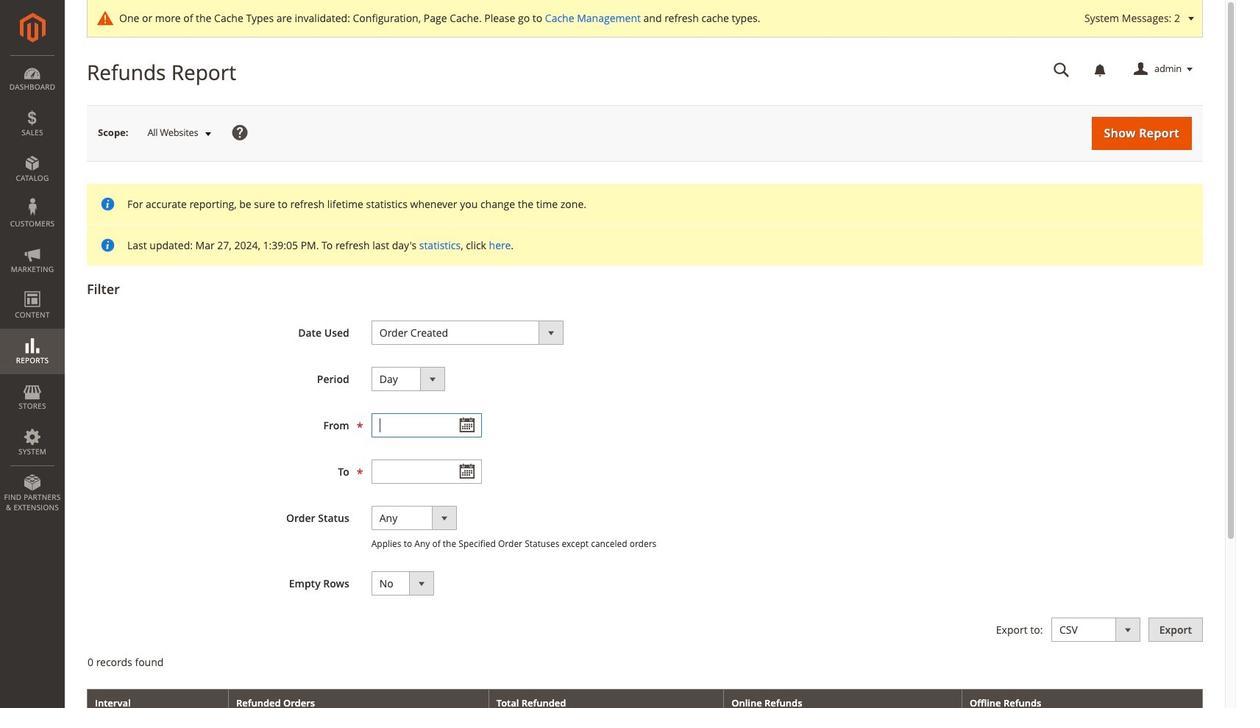 Task type: locate. For each thing, give the bounding box(es) containing it.
menu bar
[[0, 55, 65, 521]]

magento admin panel image
[[20, 13, 45, 43]]

None text field
[[372, 414, 482, 438], [372, 460, 482, 484], [372, 414, 482, 438], [372, 460, 482, 484]]

None text field
[[1044, 57, 1081, 82]]



